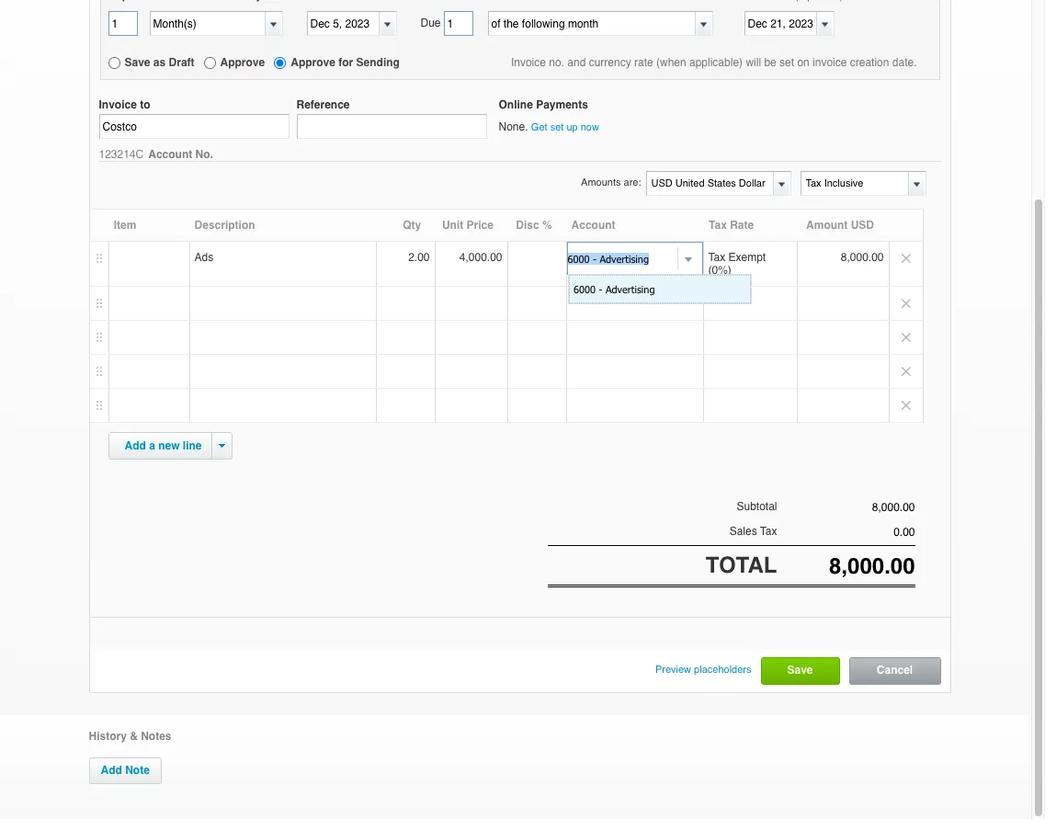 Task type: describe. For each thing, give the bounding box(es) containing it.
approve for approve for sending
[[291, 56, 336, 69]]

no.
[[195, 148, 213, 161]]

are:
[[624, 177, 641, 189]]

and
[[568, 56, 586, 69]]

preview
[[656, 664, 691, 676]]

approve for approve
[[220, 56, 265, 69]]

now
[[581, 122, 599, 133]]

sales
[[730, 525, 757, 537]]

as
[[153, 56, 166, 69]]

to
[[140, 98, 150, 111]]

account for account no.
[[148, 148, 192, 161]]

price
[[467, 219, 494, 232]]

amounts are:
[[581, 177, 641, 189]]

save for save
[[788, 664, 813, 677]]

line
[[183, 440, 202, 453]]

approve for sending
[[291, 56, 400, 69]]

tax for tax rate
[[709, 219, 727, 232]]

on
[[798, 56, 810, 69]]

save for save as draft
[[125, 56, 150, 69]]

placeholders
[[694, 664, 752, 676]]

2 delete line item image from the top
[[890, 355, 923, 388]]

up
[[567, 122, 578, 133]]

sales tax
[[730, 525, 777, 537]]

Approve radio
[[204, 57, 216, 69]]

total
[[706, 552, 777, 578]]

notes
[[141, 730, 172, 743]]

none. get set up now
[[499, 121, 599, 133]]

new
[[158, 440, 180, 453]]

history
[[89, 730, 127, 743]]

will
[[746, 56, 761, 69]]

get
[[531, 122, 548, 133]]

get set up now link
[[531, 122, 599, 133]]

add a new line
[[125, 440, 202, 453]]

account no.
[[148, 148, 216, 161]]

cancel
[[877, 664, 913, 677]]

invoice for invoice to
[[99, 98, 137, 111]]

amount usd
[[806, 219, 874, 232]]

description
[[195, 219, 255, 232]]

disc %
[[516, 219, 552, 232]]

invoice to
[[99, 98, 150, 111]]

amounts
[[581, 177, 621, 189]]

invoice for invoice no.                                                            and currency rate (when applicable)                                                          will be set on invoice creation date.
[[511, 56, 546, 69]]

payments
[[536, 98, 588, 111]]

preview placeholders link
[[656, 658, 752, 682]]

0 vertical spatial 6000
[[571, 251, 596, 264]]

due
[[421, 17, 441, 29]]

disc
[[516, 219, 539, 232]]

none.
[[499, 121, 528, 133]]

be
[[764, 56, 777, 69]]

no.
[[549, 56, 565, 69]]

Invoice                                                                Date text field
[[308, 12, 379, 35]]

creation
[[850, 56, 890, 69]]

8,000.00
[[841, 251, 884, 264]]

history & notes
[[89, 730, 172, 743]]

invoice
[[813, 56, 847, 69]]

2 vertical spatial tax
[[760, 525, 777, 537]]

add note
[[101, 764, 150, 777]]



Task type: locate. For each thing, give the bounding box(es) containing it.
0 vertical spatial invoice
[[511, 56, 546, 69]]

approve right 'approve' radio
[[220, 56, 265, 69]]

delete line item image
[[890, 287, 923, 320], [890, 321, 923, 354], [890, 389, 923, 422]]

0 vertical spatial save
[[125, 56, 150, 69]]

0 horizontal spatial add
[[101, 764, 122, 777]]

save inside button
[[788, 664, 813, 677]]

Reference text field
[[297, 114, 487, 139]]

0 vertical spatial -
[[599, 251, 603, 264]]

reference
[[297, 98, 350, 111]]

applicable)
[[690, 56, 743, 69]]

rate
[[634, 56, 653, 69]]

0 vertical spatial delete line item image
[[890, 287, 923, 320]]

-
[[599, 251, 603, 264], [599, 283, 603, 295]]

1 vertical spatial 6000 - advertising
[[574, 283, 655, 295]]

set left up
[[550, 122, 564, 133]]

qty
[[403, 219, 421, 232]]

1 vertical spatial account
[[572, 219, 616, 232]]

add for add note
[[101, 764, 122, 777]]

item
[[114, 219, 136, 232]]

None text field
[[108, 11, 137, 36], [745, 12, 817, 35], [99, 114, 289, 139], [801, 172, 925, 195], [777, 501, 915, 514], [777, 526, 915, 538], [108, 11, 137, 36], [745, 12, 817, 35], [99, 114, 289, 139], [801, 172, 925, 195], [777, 501, 915, 514], [777, 526, 915, 538]]

2.00
[[408, 251, 430, 264]]

a
[[149, 440, 155, 453]]

add
[[125, 440, 146, 453], [101, 764, 122, 777]]

1 vertical spatial 6000
[[574, 283, 596, 295]]

1 vertical spatial -
[[599, 283, 603, 295]]

online payments
[[499, 98, 588, 111]]

account
[[148, 148, 192, 161], [572, 219, 616, 232]]

1 horizontal spatial add
[[125, 440, 146, 453]]

tax rate
[[709, 219, 754, 232]]

save button
[[762, 658, 839, 684]]

delete line item image
[[890, 242, 923, 275], [890, 355, 923, 388]]

123214c
[[99, 148, 144, 161]]

0 vertical spatial delete line item image
[[890, 242, 923, 275]]

0 horizontal spatial account
[[148, 148, 192, 161]]

1 horizontal spatial save
[[788, 664, 813, 677]]

0 vertical spatial set
[[780, 56, 794, 69]]

online
[[499, 98, 533, 111]]

1 vertical spatial tax
[[708, 251, 726, 264]]

subtotal
[[737, 501, 777, 513]]

unit
[[442, 219, 464, 232]]

exempt
[[729, 251, 766, 264]]

None text field
[[150, 12, 265, 35], [489, 12, 696, 35], [647, 172, 771, 195], [568, 243, 679, 274], [777, 553, 915, 579], [150, 12, 265, 35], [489, 12, 696, 35], [647, 172, 771, 195], [568, 243, 679, 274], [777, 553, 915, 579]]

more add line options... image
[[219, 444, 225, 448]]

1 approve from the left
[[220, 56, 265, 69]]

tax
[[709, 219, 727, 232], [708, 251, 726, 264], [760, 525, 777, 537]]

1 delete line item image from the top
[[890, 242, 923, 275]]

1 vertical spatial invoice
[[99, 98, 137, 111]]

tax inside tax exempt (0%)
[[708, 251, 726, 264]]

advertising
[[605, 251, 660, 264], [606, 283, 655, 295]]

2 - from the top
[[599, 283, 603, 295]]

invoice left to
[[99, 98, 137, 111]]

add left note
[[101, 764, 122, 777]]

1 vertical spatial add
[[101, 764, 122, 777]]

6000 - advertising
[[571, 251, 660, 264], [574, 283, 655, 295]]

2 vertical spatial delete line item image
[[890, 389, 923, 422]]

preview placeholders
[[656, 664, 752, 676]]

&
[[130, 730, 138, 743]]

set inside the none. get set up now
[[550, 122, 564, 133]]

date.
[[893, 56, 917, 69]]

approve left for
[[291, 56, 336, 69]]

2 delete line item image from the top
[[890, 321, 923, 354]]

%
[[542, 219, 552, 232]]

6000
[[571, 251, 596, 264], [574, 283, 596, 295]]

account left the no.
[[148, 148, 192, 161]]

Approve for Sending radio
[[274, 57, 286, 69]]

save right placeholders
[[788, 664, 813, 677]]

0 horizontal spatial approve
[[220, 56, 265, 69]]

1 vertical spatial delete line item image
[[890, 321, 923, 354]]

add inside 'add note' link
[[101, 764, 122, 777]]

Save as Draft radio
[[108, 57, 120, 69]]

add note link
[[89, 758, 162, 785]]

set right be
[[780, 56, 794, 69]]

1 delete line item image from the top
[[890, 287, 923, 320]]

note
[[125, 764, 150, 777]]

set
[[780, 56, 794, 69], [550, 122, 564, 133]]

Due Date text field
[[444, 11, 473, 36]]

2 advertising from the top
[[606, 283, 655, 295]]

1 horizontal spatial set
[[780, 56, 794, 69]]

0 vertical spatial account
[[148, 148, 192, 161]]

0 vertical spatial tax
[[709, 219, 727, 232]]

1 vertical spatial set
[[550, 122, 564, 133]]

0 horizontal spatial invoice
[[99, 98, 137, 111]]

1 vertical spatial advertising
[[606, 283, 655, 295]]

add left a
[[125, 440, 146, 453]]

add for add a new line
[[125, 440, 146, 453]]

tax for tax exempt (0%)
[[708, 251, 726, 264]]

usd
[[851, 219, 874, 232]]

save left as
[[125, 56, 150, 69]]

account down amounts on the right top
[[572, 219, 616, 232]]

draft
[[169, 56, 195, 69]]

1 vertical spatial delete line item image
[[890, 355, 923, 388]]

account for account
[[572, 219, 616, 232]]

approve
[[220, 56, 265, 69], [291, 56, 336, 69]]

for
[[339, 56, 353, 69]]

ads
[[194, 251, 213, 264]]

unit price
[[442, 219, 494, 232]]

save
[[125, 56, 150, 69], [788, 664, 813, 677]]

0 vertical spatial add
[[125, 440, 146, 453]]

add inside add a new line link
[[125, 440, 146, 453]]

1 - from the top
[[599, 251, 603, 264]]

tax right sales
[[760, 525, 777, 537]]

0 horizontal spatial save
[[125, 56, 150, 69]]

1 horizontal spatial account
[[572, 219, 616, 232]]

1 vertical spatial save
[[788, 664, 813, 677]]

amount
[[806, 219, 848, 232]]

1 horizontal spatial approve
[[291, 56, 336, 69]]

1 advertising from the top
[[605, 251, 660, 264]]

(0%)
[[708, 264, 732, 277]]

1 horizontal spatial invoice
[[511, 56, 546, 69]]

invoice no.                                                            and currency rate (when applicable)                                                          will be set on invoice creation date.
[[511, 56, 917, 69]]

3 delete line item image from the top
[[890, 389, 923, 422]]

invoice
[[511, 56, 546, 69], [99, 98, 137, 111]]

tax left rate
[[709, 219, 727, 232]]

0 vertical spatial 6000 - advertising
[[571, 251, 660, 264]]

sending
[[356, 56, 400, 69]]

currency
[[589, 56, 631, 69]]

cancel link
[[850, 658, 940, 684]]

rate
[[730, 219, 754, 232]]

4,000.00
[[460, 251, 502, 264]]

0 horizontal spatial set
[[550, 122, 564, 133]]

tax left exempt at the top right
[[708, 251, 726, 264]]

2 approve from the left
[[291, 56, 336, 69]]

0 vertical spatial advertising
[[605, 251, 660, 264]]

save as draft
[[125, 56, 195, 69]]

tax exempt (0%)
[[708, 251, 766, 277]]

(when
[[656, 56, 687, 69]]

add a new line link
[[114, 433, 213, 459]]

invoice left no.
[[511, 56, 546, 69]]



Task type: vqa. For each thing, say whether or not it's contained in the screenshot.
online
yes



